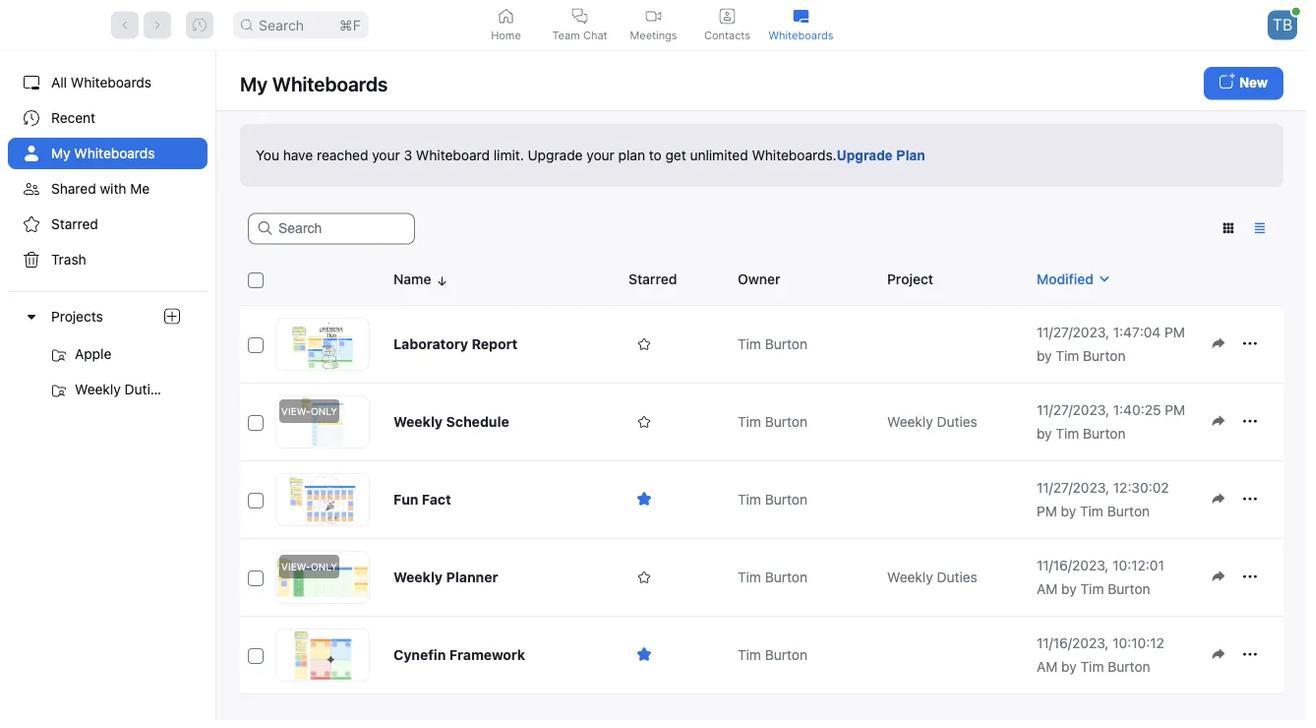 Task type: locate. For each thing, give the bounding box(es) containing it.
whiteboards
[[769, 29, 834, 41]]

whiteboard small image
[[794, 8, 809, 24], [794, 8, 809, 24]]

chat
[[583, 29, 608, 41]]

meetings
[[630, 29, 678, 41]]

online image
[[1293, 8, 1301, 15]]

team
[[553, 29, 580, 41]]

tab list containing home
[[469, 0, 838, 50]]

home small image
[[498, 8, 514, 24]]

whiteboards button
[[765, 0, 838, 50]]

team chat image
[[572, 8, 588, 24], [572, 8, 588, 24]]

meetings button
[[617, 0, 691, 50]]

⌘f
[[339, 17, 361, 33]]

tab list
[[469, 0, 838, 50]]



Task type: vqa. For each thing, say whether or not it's contained in the screenshot.
option group
no



Task type: describe. For each thing, give the bounding box(es) containing it.
home small image
[[498, 8, 514, 24]]

magnifier image
[[241, 19, 253, 31]]

team chat button
[[543, 0, 617, 50]]

video on image
[[646, 8, 662, 24]]

online image
[[1293, 8, 1301, 15]]

magnifier image
[[241, 19, 253, 31]]

home button
[[469, 0, 543, 50]]

home
[[491, 29, 521, 41]]

contacts
[[705, 29, 751, 41]]

profile contact image
[[720, 8, 736, 24]]

search
[[259, 17, 304, 33]]

contacts button
[[691, 0, 765, 50]]

profile contact image
[[720, 8, 736, 24]]

team chat
[[553, 29, 608, 41]]

video on image
[[646, 8, 662, 24]]

tb
[[1273, 15, 1293, 34]]



